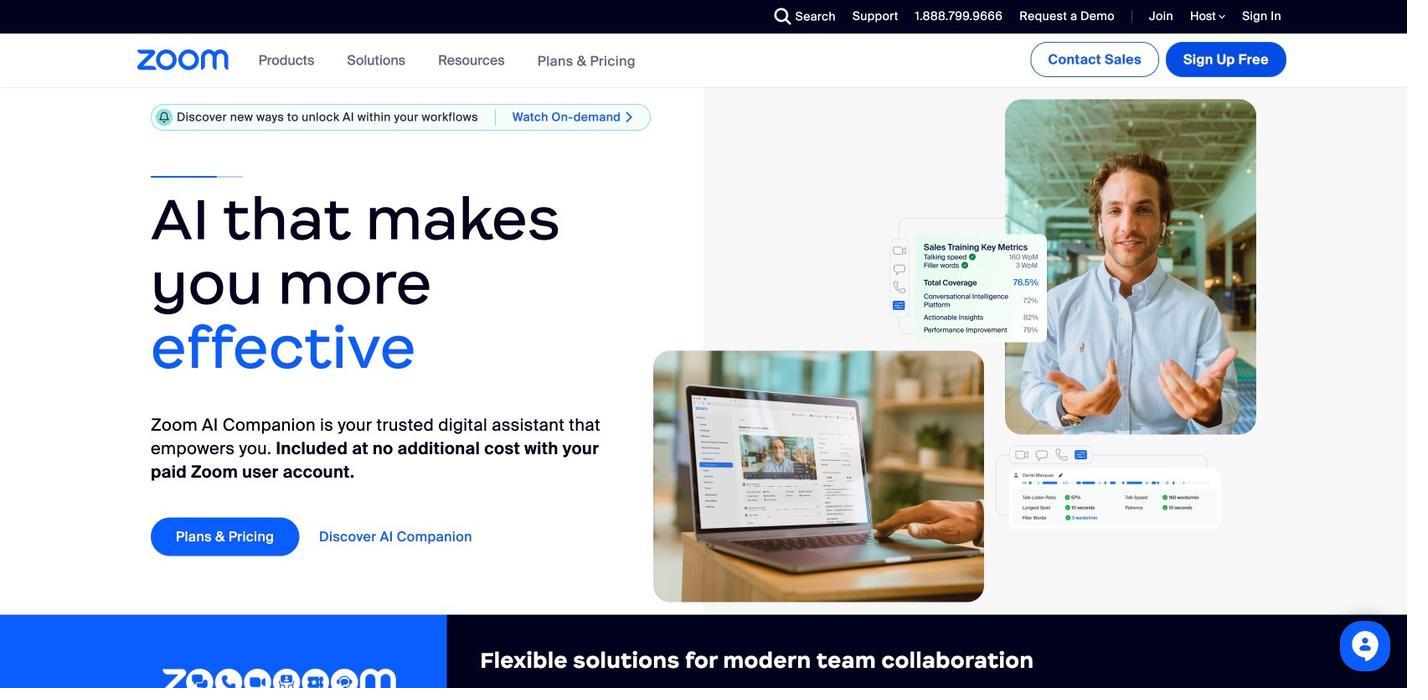 Task type: describe. For each thing, give the bounding box(es) containing it.
meetings navigation
[[1028, 34, 1291, 80]]

1 vertical spatial zoom interface icon image
[[996, 446, 1222, 529]]

zoom logo image
[[137, 49, 229, 70]]

zoom unified communication platform image
[[162, 669, 397, 688]]

0 vertical spatial zoom interface icon image
[[717, 218, 1048, 343]]



Task type: locate. For each thing, give the bounding box(es) containing it.
right image
[[621, 110, 638, 124]]

banner
[[117, 34, 1291, 88]]

zoom interface icon image
[[717, 218, 1048, 343], [996, 446, 1222, 529]]

main content
[[0, 34, 1408, 688]]

product information navigation
[[246, 34, 649, 88]]



Task type: vqa. For each thing, say whether or not it's contained in the screenshot.
product information 'navigation'
yes



